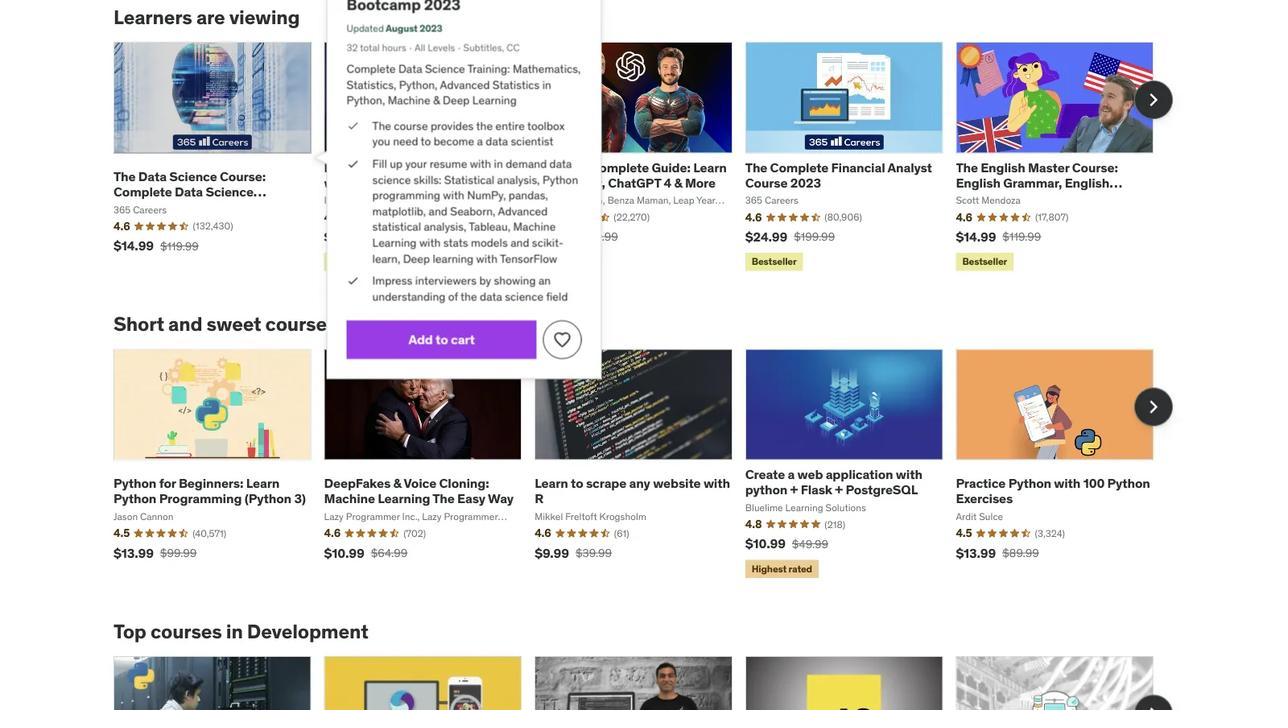 Task type: vqa. For each thing, say whether or not it's contained in the screenshot.
Accessibility at the bottom left
no



Task type: locate. For each thing, give the bounding box(es) containing it.
machine right the '3)'
[[324, 490, 375, 507]]

python for beginners: learn python programming (python 3)
[[114, 475, 306, 507]]

hours
[[382, 42, 406, 54]]

complete inside chatgpt complete guide: learn midjourney, chatgpt 4 & more
[[591, 159, 649, 175]]

1 carousel element from the top
[[114, 42, 1173, 274]]

0 horizontal spatial advanced
[[440, 77, 490, 92]]

2023 right course
[[790, 174, 821, 191]]

more
[[685, 174, 716, 191]]

data up "bootcamp"
[[138, 168, 167, 184]]

0 horizontal spatial for
[[159, 475, 176, 491]]

1 horizontal spatial in
[[494, 156, 503, 171]]

statistical
[[372, 220, 421, 234]]

2 horizontal spatial data
[[398, 61, 422, 76]]

1 + from the left
[[790, 481, 798, 498]]

2 vertical spatial in
[[226, 619, 243, 643]]

next image
[[1141, 87, 1166, 113], [1141, 701, 1166, 710]]

advanced down training:
[[440, 77, 490, 92]]

the english master course: english grammar, english speaking
[[956, 159, 1118, 206]]

the left course
[[372, 118, 391, 133]]

0 horizontal spatial a
[[477, 134, 483, 149]]

0 horizontal spatial data
[[138, 168, 167, 184]]

understanding
[[372, 289, 446, 304]]

complete up 365 careers
[[114, 183, 172, 200]]

you
[[372, 134, 390, 149], [371, 312, 403, 336]]

1 horizontal spatial to
[[436, 331, 448, 348]]

cloning:
[[439, 475, 489, 491]]

2 horizontal spatial to
[[571, 475, 583, 491]]

statistics
[[493, 77, 540, 92]]

0 vertical spatial for
[[341, 312, 366, 336]]

cc
[[507, 42, 520, 54]]

the left entire
[[476, 118, 493, 133]]

learn to scrape any website with r
[[535, 475, 730, 507]]

xsmall image left 'impress'
[[347, 273, 360, 289]]

science inside the fill up your resume with in demand data science skills: statistical analysis, python programming with numpy, pandas, matplotlib, and seaborn, advanced statistical analysis, tableau, machine learning with stats models and scikit- learn, deep learning with tensorflow
[[372, 172, 411, 187]]

1 horizontal spatial and
[[429, 204, 448, 218]]

the inside the complete financial analyst course 2023
[[745, 159, 767, 175]]

the english master course: english grammar, english speaking link
[[956, 159, 1122, 206]]

deepfakes
[[324, 475, 390, 491]]

science down showing
[[505, 289, 543, 304]]

beginners:
[[179, 475, 243, 491]]

1 horizontal spatial analysis,
[[497, 172, 540, 187]]

for left beginners:
[[159, 475, 176, 491]]

the for the complete financial analyst course 2023
[[745, 159, 767, 175]]

exercises
[[956, 490, 1013, 507]]

to inside button
[[436, 331, 448, 348]]

learn right guide:
[[693, 159, 727, 175]]

science inside the complete data science training: mathematics, statistics, python, advanced statistics in python, machine & deep learning
[[425, 61, 465, 76]]

0 horizontal spatial science
[[372, 172, 411, 187]]

with
[[470, 156, 491, 171], [443, 188, 464, 202], [419, 235, 441, 250], [476, 251, 498, 266], [896, 466, 922, 482], [704, 475, 730, 491], [1054, 475, 1081, 491]]

python
[[745, 481, 788, 498]]

chatgpt down scientist
[[535, 159, 588, 175]]

0 vertical spatial science
[[372, 172, 411, 187]]

1 horizontal spatial courses
[[265, 312, 337, 336]]

deepfakes & voice cloning: machine learning the easy way link
[[324, 475, 514, 507]]

1 horizontal spatial science
[[505, 289, 543, 304]]

deep right learn,
[[403, 251, 430, 266]]

1 vertical spatial deep
[[403, 251, 430, 266]]

carousel element for courses
[[114, 349, 1173, 581]]

data inside the course provides the entire toolbox you need to become a data scientist
[[486, 134, 508, 149]]

0 horizontal spatial 2023
[[178, 199, 209, 215]]

learn for guide:
[[693, 159, 727, 175]]

1 vertical spatial next image
[[1141, 701, 1166, 710]]

2 carousel element from the top
[[114, 349, 1173, 581]]

data for complete
[[398, 61, 422, 76]]

0 horizontal spatial and
[[168, 312, 202, 336]]

1 vertical spatial learning
[[372, 235, 417, 250]]

english right grammar,
[[1065, 174, 1110, 191]]

2023 up (132,430)
[[178, 199, 209, 215]]

you up the fill
[[372, 134, 390, 149]]

course: up (132,430)
[[220, 168, 266, 184]]

the for the english master course: english grammar, english speaking
[[956, 159, 978, 175]]

1 vertical spatial carousel element
[[114, 349, 1173, 581]]

and right short
[[168, 312, 202, 336]]

0 vertical spatial advanced
[[440, 77, 490, 92]]

tableau,
[[469, 220, 510, 234]]

1 horizontal spatial machine
[[388, 93, 430, 108]]

create a web application with python + flask + postgresql
[[745, 466, 922, 498]]

to left scrape
[[571, 475, 583, 491]]

courses right sweet
[[265, 312, 337, 336]]

scikit-
[[532, 235, 563, 250]]

1 vertical spatial advanced
[[498, 204, 548, 218]]

0 vertical spatial in
[[542, 77, 551, 92]]

advanced down pandas,
[[498, 204, 548, 218]]

analysis, down demand
[[497, 172, 540, 187]]

learners
[[114, 5, 192, 29]]

1 vertical spatial machine
[[513, 220, 556, 234]]

speaking
[[956, 190, 1013, 206]]

chatgpt left 4
[[608, 174, 661, 191]]

1 vertical spatial a
[[788, 466, 795, 482]]

scientist
[[511, 134, 553, 149]]

course:
[[1072, 159, 1118, 175], [220, 168, 266, 184]]

1 horizontal spatial data
[[175, 183, 203, 200]]

0 vertical spatial &
[[433, 93, 440, 108]]

to right need
[[421, 134, 431, 149]]

top courses in development
[[114, 619, 368, 643]]

the inside the course provides the entire toolbox you need to become a data scientist
[[476, 118, 493, 133]]

0 vertical spatial carousel element
[[114, 42, 1173, 274]]

fill up your resume with in demand data science skills: statistical analysis, python programming with numpy, pandas, matplotlib, and seaborn, advanced statistical analysis, tableau, machine learning with stats models and scikit- learn, deep learning with tensorflow
[[372, 156, 578, 266]]

1 horizontal spatial deep
[[443, 93, 470, 108]]

updated
[[347, 22, 384, 34]]

the right of
[[461, 289, 477, 304]]

pandas,
[[509, 188, 548, 202]]

with down statistical
[[443, 188, 464, 202]]

short
[[114, 312, 164, 336]]

complete inside the complete financial analyst course 2023
[[770, 159, 829, 175]]

and up tensorflow
[[510, 235, 529, 250]]

machine up course
[[388, 93, 430, 108]]

the inside the course provides the entire toolbox you need to become a data scientist
[[372, 118, 391, 133]]

1 vertical spatial science
[[505, 289, 543, 304]]

0 vertical spatial python,
[[399, 77, 438, 92]]

1 vertical spatial 2023
[[790, 174, 821, 191]]

with left 100
[[1054, 475, 1081, 491]]

science
[[425, 61, 465, 76], [169, 168, 217, 184], [206, 183, 253, 200]]

2023 up all levels
[[420, 22, 442, 34]]

0 vertical spatial courses
[[265, 312, 337, 336]]

carousel element
[[114, 42, 1173, 274], [114, 349, 1173, 581], [114, 656, 1173, 710]]

deep
[[443, 93, 470, 108], [403, 251, 430, 266]]

0 horizontal spatial courses
[[151, 619, 222, 643]]

in left development
[[226, 619, 243, 643]]

2 horizontal spatial &
[[674, 174, 682, 191]]

machine up scikit-
[[513, 220, 556, 234]]

data down all
[[398, 61, 422, 76]]

guide:
[[652, 159, 691, 175]]

matplotlib,
[[372, 204, 426, 218]]

0 vertical spatial analysis,
[[497, 172, 540, 187]]

1 horizontal spatial a
[[788, 466, 795, 482]]

0 vertical spatial data
[[486, 134, 508, 149]]

& inside the complete data science training: mathematics, statistics, python, advanced statistics in python, machine & deep learning
[[433, 93, 440, 108]]

2 horizontal spatial 2023
[[790, 174, 821, 191]]

carousel element containing create a web application with python + flask + postgresql
[[114, 349, 1173, 581]]

in down mathematics,
[[542, 77, 551, 92]]

0 horizontal spatial python,
[[347, 93, 385, 108]]

1 horizontal spatial chatgpt
[[608, 174, 661, 191]]

for left 'add'
[[341, 312, 366, 336]]

0 horizontal spatial course:
[[220, 168, 266, 184]]

a
[[477, 134, 483, 149], [788, 466, 795, 482]]

levels
[[428, 42, 455, 54]]

learn inside python for beginners: learn python programming (python 3)
[[246, 475, 280, 491]]

a inside the course provides the entire toolbox you need to become a data scientist
[[477, 134, 483, 149]]

0 horizontal spatial deep
[[403, 251, 430, 266]]

1 horizontal spatial learn
[[535, 475, 568, 491]]

1 horizontal spatial for
[[341, 312, 366, 336]]

0 vertical spatial xsmall image
[[347, 118, 360, 134]]

you inside the course provides the entire toolbox you need to become a data scientist
[[372, 134, 390, 149]]

3 carousel element from the top
[[114, 656, 1173, 710]]

course: right master
[[1072, 159, 1118, 175]]

the inside the data science course: complete data science bootcamp 2023
[[114, 168, 136, 184]]

2 vertical spatial to
[[571, 475, 583, 491]]

learning left cloning:
[[378, 490, 430, 507]]

machine
[[388, 93, 430, 108], [513, 220, 556, 234], [324, 490, 375, 507]]

+ left flask
[[790, 481, 798, 498]]

next image for learners are viewing
[[1141, 87, 1166, 113]]

learning
[[433, 251, 473, 266]]

0 vertical spatial the
[[476, 118, 493, 133]]

development
[[247, 619, 368, 643]]

2023
[[420, 22, 442, 34], [790, 174, 821, 191], [178, 199, 209, 215]]

science for science
[[169, 168, 217, 184]]

to left "cart"
[[436, 331, 448, 348]]

2 vertical spatial data
[[480, 289, 502, 304]]

$119.99
[[160, 239, 199, 253]]

0 horizontal spatial &
[[393, 475, 401, 491]]

science down up
[[372, 172, 411, 187]]

for inside python for beginners: learn python programming (python 3)
[[159, 475, 176, 491]]

xsmall image for impress
[[347, 273, 360, 289]]

a left web
[[788, 466, 795, 482]]

python, down all
[[399, 77, 438, 92]]

learning inside the complete data science training: mathematics, statistics, python, advanced statistics in python, machine & deep learning
[[472, 93, 517, 108]]

2 vertical spatial machine
[[324, 490, 375, 507]]

0 horizontal spatial machine
[[324, 490, 375, 507]]

2 vertical spatial carousel element
[[114, 656, 1173, 710]]

learning down statistical
[[372, 235, 417, 250]]

with inside practice python with 100 python exercises
[[1054, 475, 1081, 491]]

a right become
[[477, 134, 483, 149]]

(132,430)
[[193, 220, 233, 232]]

2 horizontal spatial learn
[[693, 159, 727, 175]]

the up "speaking"
[[956, 159, 978, 175]]

2 vertical spatial 2023
[[178, 199, 209, 215]]

the right the more
[[745, 159, 767, 175]]

wishlist image
[[553, 330, 572, 350]]

1 vertical spatial &
[[674, 174, 682, 191]]

& right 4
[[674, 174, 682, 191]]

tensorflow
[[500, 251, 557, 266]]

1 horizontal spatial &
[[433, 93, 440, 108]]

training:
[[468, 61, 510, 76]]

0 horizontal spatial in
[[226, 619, 243, 643]]

postgresql
[[846, 481, 918, 498]]

you down understanding
[[371, 312, 403, 336]]

and
[[429, 204, 448, 218], [510, 235, 529, 250], [168, 312, 202, 336]]

deep up provides
[[443, 93, 470, 108]]

0 horizontal spatial to
[[421, 134, 431, 149]]

2 vertical spatial &
[[393, 475, 401, 491]]

data up the midjourney,
[[550, 156, 572, 171]]

advanced inside the fill up your resume with in demand data science skills: statistical analysis, python programming with numpy, pandas, matplotlib, and seaborn, advanced statistical analysis, tableau, machine learning with stats models and scikit- learn, deep learning with tensorflow
[[498, 204, 548, 218]]

1 vertical spatial python,
[[347, 93, 385, 108]]

courses right top
[[151, 619, 222, 643]]

0 vertical spatial 2023
[[420, 22, 442, 34]]

an
[[539, 273, 551, 288]]

2 horizontal spatial in
[[542, 77, 551, 92]]

careers
[[133, 203, 167, 216]]

1 vertical spatial to
[[436, 331, 448, 348]]

next image
[[1141, 394, 1166, 420]]

python,
[[399, 77, 438, 92], [347, 93, 385, 108]]

data down by on the left of page
[[480, 289, 502, 304]]

1 next image from the top
[[1141, 87, 1166, 113]]

0 vertical spatial next image
[[1141, 87, 1166, 113]]

create
[[745, 466, 785, 482]]

python
[[543, 172, 578, 187], [114, 475, 156, 491], [1008, 475, 1051, 491], [1107, 475, 1150, 491], [114, 490, 156, 507]]

advanced inside the complete data science training: mathematics, statistics, python, advanced statistics in python, machine & deep learning
[[440, 77, 490, 92]]

data
[[398, 61, 422, 76], [138, 168, 167, 184], [175, 183, 203, 200]]

the up 365
[[114, 168, 136, 184]]

1 vertical spatial and
[[510, 235, 529, 250]]

complete left financial
[[770, 159, 829, 175]]

data down entire
[[486, 134, 508, 149]]

machine inside deepfakes & voice cloning: machine learning the easy way
[[324, 490, 375, 507]]

complete left 4
[[591, 159, 649, 175]]

& up provides
[[433, 93, 440, 108]]

0 vertical spatial a
[[477, 134, 483, 149]]

learn right way
[[535, 475, 568, 491]]

the
[[372, 118, 391, 133], [745, 159, 767, 175], [956, 159, 978, 175], [114, 168, 136, 184], [433, 490, 455, 507]]

1 vertical spatial in
[[494, 156, 503, 171]]

the complete financial analyst course 2023 link
[[745, 159, 932, 191]]

to inside learn to scrape any website with r
[[571, 475, 583, 491]]

data inside the complete data science training: mathematics, statistics, python, advanced statistics in python, machine & deep learning
[[398, 61, 422, 76]]

1 vertical spatial the
[[461, 289, 477, 304]]

the inside deepfakes & voice cloning: machine learning the easy way
[[433, 490, 455, 507]]

1 horizontal spatial course:
[[1072, 159, 1118, 175]]

with right application
[[896, 466, 922, 482]]

complete up statistics,
[[347, 61, 396, 76]]

xsmall image
[[347, 156, 360, 172]]

with right website at bottom
[[704, 475, 730, 491]]

1 xsmall image from the top
[[347, 118, 360, 134]]

1 vertical spatial analysis,
[[424, 220, 466, 234]]

1 vertical spatial for
[[159, 475, 176, 491]]

analysis, up stats
[[424, 220, 466, 234]]

impress
[[372, 273, 413, 288]]

2 next image from the top
[[1141, 701, 1166, 710]]

data for the
[[138, 168, 167, 184]]

the
[[476, 118, 493, 133], [461, 289, 477, 304]]

fill
[[372, 156, 387, 171]]

xsmall image
[[347, 118, 360, 134], [347, 273, 360, 289]]

1 horizontal spatial 2023
[[420, 22, 442, 34]]

0 horizontal spatial +
[[790, 481, 798, 498]]

provides
[[431, 118, 474, 133]]

the inside the english master course: english grammar, english speaking
[[956, 159, 978, 175]]

analysis,
[[497, 172, 540, 187], [424, 220, 466, 234]]

learning
[[472, 93, 517, 108], [372, 235, 417, 250], [378, 490, 430, 507]]

learn left the '3)'
[[246, 475, 280, 491]]

xsmall image up xsmall image
[[347, 118, 360, 134]]

data
[[486, 134, 508, 149], [550, 156, 572, 171], [480, 289, 502, 304]]

1 vertical spatial data
[[550, 156, 572, 171]]

and down the skills:
[[429, 204, 448, 218]]

1 vertical spatial xsmall image
[[347, 273, 360, 289]]

2 vertical spatial learning
[[378, 490, 430, 507]]

(python
[[244, 490, 291, 507]]

midjourney,
[[535, 174, 605, 191]]

your
[[405, 156, 427, 171]]

deep inside the complete data science training: mathematics, statistics, python, advanced statistics in python, machine & deep learning
[[443, 93, 470, 108]]

the left easy
[[433, 490, 455, 507]]

bootcamp
[[114, 199, 176, 215]]

2 xsmall image from the top
[[347, 273, 360, 289]]

carousel element for development
[[114, 656, 1173, 710]]

0 vertical spatial learning
[[472, 93, 517, 108]]

in inside the complete data science training: mathematics, statistics, python, advanced statistics in python, machine & deep learning
[[542, 77, 551, 92]]

0 vertical spatial machine
[[388, 93, 430, 108]]

python, down statistics,
[[347, 93, 385, 108]]

& inside chatgpt complete guide: learn midjourney, chatgpt 4 & more
[[674, 174, 682, 191]]

with left stats
[[419, 235, 441, 250]]

english
[[981, 159, 1025, 175], [956, 174, 1001, 191], [1065, 174, 1110, 191]]

1 horizontal spatial +
[[835, 481, 843, 498]]

course: inside the data science course: complete data science bootcamp 2023
[[220, 168, 266, 184]]

statistics,
[[347, 77, 396, 92]]

a inside create a web application with python + flask + postgresql
[[788, 466, 795, 482]]

are
[[196, 5, 225, 29]]

2 horizontal spatial machine
[[513, 220, 556, 234]]

+ right flask
[[835, 481, 843, 498]]

0 vertical spatial to
[[421, 134, 431, 149]]

in left demand
[[494, 156, 503, 171]]

the course provides the entire toolbox you need to become a data scientist
[[372, 118, 565, 149]]

course
[[745, 174, 788, 191]]

0 vertical spatial you
[[372, 134, 390, 149]]

2 horizontal spatial and
[[510, 235, 529, 250]]

course: inside the english master course: english grammar, english speaking
[[1072, 159, 1118, 175]]

learning down statistics
[[472, 93, 517, 108]]

top
[[114, 619, 146, 643]]

0 vertical spatial and
[[429, 204, 448, 218]]

python inside the fill up your resume with in demand data science skills: statistical analysis, python programming with numpy, pandas, matplotlib, and seaborn, advanced statistical analysis, tableau, machine learning with stats models and scikit- learn, deep learning with tensorflow
[[543, 172, 578, 187]]

add to cart
[[409, 331, 475, 348]]

0 vertical spatial deep
[[443, 93, 470, 108]]

learn inside chatgpt complete guide: learn midjourney, chatgpt 4 & more
[[693, 159, 727, 175]]

& left voice
[[393, 475, 401, 491]]

data inside the impress interviewers by showing an understanding of the data science field
[[480, 289, 502, 304]]

data up (132,430)
[[175, 183, 203, 200]]

1 horizontal spatial python,
[[399, 77, 438, 92]]

need
[[393, 134, 418, 149]]

1 horizontal spatial advanced
[[498, 204, 548, 218]]

0 horizontal spatial learn
[[246, 475, 280, 491]]



Task type: describe. For each thing, give the bounding box(es) containing it.
0 horizontal spatial analysis,
[[424, 220, 466, 234]]

voice
[[404, 475, 436, 491]]

mathematics,
[[513, 61, 581, 76]]

interviewers
[[415, 273, 477, 288]]

all
[[415, 42, 425, 54]]

2 + from the left
[[835, 481, 843, 498]]

365 careers
[[114, 203, 167, 216]]

with inside learn to scrape any website with r
[[704, 475, 730, 491]]

practice
[[956, 475, 1006, 491]]

to for learn
[[571, 475, 583, 491]]

showing
[[494, 273, 536, 288]]

2023 inside the data science course: complete data science bootcamp 2023
[[178, 199, 209, 215]]

short and sweet courses for you
[[114, 312, 403, 336]]

course: for science
[[220, 168, 266, 184]]

& inside deepfakes & voice cloning: machine learning the easy way
[[393, 475, 401, 491]]

100
[[1083, 475, 1105, 491]]

data inside the fill up your resume with in demand data science skills: statistical analysis, python programming with numpy, pandas, matplotlib, and seaborn, advanced statistical analysis, tableau, machine learning with stats models and scikit- learn, deep learning with tensorflow
[[550, 156, 572, 171]]

website
[[653, 475, 701, 491]]

$14.99
[[114, 237, 154, 254]]

toolbox
[[527, 118, 565, 133]]

seaborn,
[[450, 204, 495, 218]]

easy
[[457, 490, 485, 507]]

132430 reviews element
[[193, 219, 233, 233]]

programming
[[372, 188, 440, 202]]

learn to scrape any website with r link
[[535, 475, 730, 507]]

field
[[546, 289, 568, 304]]

4
[[664, 174, 672, 191]]

0 horizontal spatial chatgpt
[[535, 159, 588, 175]]

3)
[[294, 490, 306, 507]]

the for the course provides the entire toolbox you need to become a data scientist
[[372, 118, 391, 133]]

32 total hours
[[347, 42, 406, 54]]

english left grammar,
[[956, 174, 1001, 191]]

learn inside learn to scrape any website with r
[[535, 475, 568, 491]]

scrape
[[586, 475, 626, 491]]

financial
[[831, 159, 885, 175]]

the complete financial analyst course 2023
[[745, 159, 932, 191]]

complete inside the complete data science training: mathematics, statistics, python, advanced statistics in python, machine & deep learning
[[347, 61, 396, 76]]

course: for english
[[1072, 159, 1118, 175]]

2023 inside the complete financial analyst course 2023
[[790, 174, 821, 191]]

by
[[479, 273, 491, 288]]

skills:
[[414, 172, 442, 187]]

demand
[[506, 156, 547, 171]]

2 vertical spatial and
[[168, 312, 202, 336]]

practice python with 100 python exercises
[[956, 475, 1150, 507]]

master
[[1028, 159, 1069, 175]]

subtitles,
[[463, 42, 504, 54]]

add to cart button
[[347, 321, 537, 359]]

365
[[114, 203, 131, 216]]

resume
[[430, 156, 467, 171]]

to inside the course provides the entire toolbox you need to become a data scientist
[[421, 134, 431, 149]]

course
[[394, 118, 428, 133]]

practice python with 100 python exercises link
[[956, 475, 1150, 507]]

complete data science training: mathematics, statistics, python, advanced statistics in python, machine & deep learning
[[347, 61, 581, 108]]

learning inside the fill up your resume with in demand data science skills: statistical analysis, python programming with numpy, pandas, matplotlib, and seaborn, advanced statistical analysis, tableau, machine learning with stats models and scikit- learn, deep learning with tensorflow
[[372, 235, 417, 250]]

sweet
[[207, 312, 261, 336]]

way
[[488, 490, 514, 507]]

web
[[797, 466, 823, 482]]

flask
[[801, 481, 832, 498]]

machine inside the fill up your resume with in demand data science skills: statistical analysis, python programming with numpy, pandas, matplotlib, and seaborn, advanced statistical analysis, tableau, machine learning with stats models and scikit- learn, deep learning with tensorflow
[[513, 220, 556, 234]]

with up statistical
[[470, 156, 491, 171]]

1 vertical spatial courses
[[151, 619, 222, 643]]

statistical
[[444, 172, 494, 187]]

numpy,
[[467, 188, 506, 202]]

32
[[347, 42, 358, 54]]

add
[[409, 331, 433, 348]]

the for the data science course: complete data science bootcamp 2023
[[114, 168, 136, 184]]

cart
[[451, 331, 475, 348]]

create a web application with python + flask + postgresql link
[[745, 466, 922, 498]]

with down the models
[[476, 251, 498, 266]]

learners are viewing
[[114, 5, 300, 29]]

science for python,
[[425, 61, 465, 76]]

stats
[[443, 235, 468, 250]]

to for add
[[436, 331, 448, 348]]

viewing
[[229, 5, 300, 29]]

deep inside the fill up your resume with in demand data science skills: statistical analysis, python programming with numpy, pandas, matplotlib, and seaborn, advanced statistical analysis, tableau, machine learning with stats models and scikit- learn, deep learning with tensorflow
[[403, 251, 430, 266]]

up
[[390, 156, 403, 171]]

all levels
[[415, 42, 455, 54]]

next image for top courses in development
[[1141, 701, 1166, 710]]

of
[[448, 289, 458, 304]]

learning inside deepfakes & voice cloning: machine learning the easy way
[[378, 490, 430, 507]]

xsmall image for the
[[347, 118, 360, 134]]

with inside create a web application with python + flask + postgresql
[[896, 466, 922, 482]]

the inside the impress interviewers by showing an understanding of the data science field
[[461, 289, 477, 304]]

total
[[360, 42, 380, 54]]

complete inside the data science course: complete data science bootcamp 2023
[[114, 183, 172, 200]]

the data science course: complete data science bootcamp 2023
[[114, 168, 266, 215]]

science inside the impress interviewers by showing an understanding of the data science field
[[505, 289, 543, 304]]

models
[[471, 235, 508, 250]]

carousel element containing chatgpt complete guide: learn midjourney, chatgpt 4 & more
[[114, 42, 1173, 274]]

become
[[434, 134, 474, 149]]

machine inside the complete data science training: mathematics, statistics, python, advanced statistics in python, machine & deep learning
[[388, 93, 430, 108]]

4.6
[[114, 219, 130, 233]]

grammar,
[[1003, 174, 1062, 191]]

learn for beginners:
[[246, 475, 280, 491]]

subtitles, cc
[[463, 42, 520, 54]]

updated august 2023
[[347, 22, 442, 34]]

entire
[[495, 118, 525, 133]]

august
[[386, 22, 418, 34]]

learn,
[[372, 251, 400, 266]]

python for beginners: learn python programming (python 3) link
[[114, 475, 306, 507]]

1 vertical spatial you
[[371, 312, 403, 336]]

application
[[826, 466, 893, 482]]

chatgpt complete guide: learn midjourney, chatgpt 4 & more link
[[535, 159, 727, 191]]

english up "speaking"
[[981, 159, 1025, 175]]

r
[[535, 490, 544, 507]]

in inside the fill up your resume with in demand data science skills: statistical analysis, python programming with numpy, pandas, matplotlib, and seaborn, advanced statistical analysis, tableau, machine learning with stats models and scikit- learn, deep learning with tensorflow
[[494, 156, 503, 171]]

programming
[[159, 490, 242, 507]]



